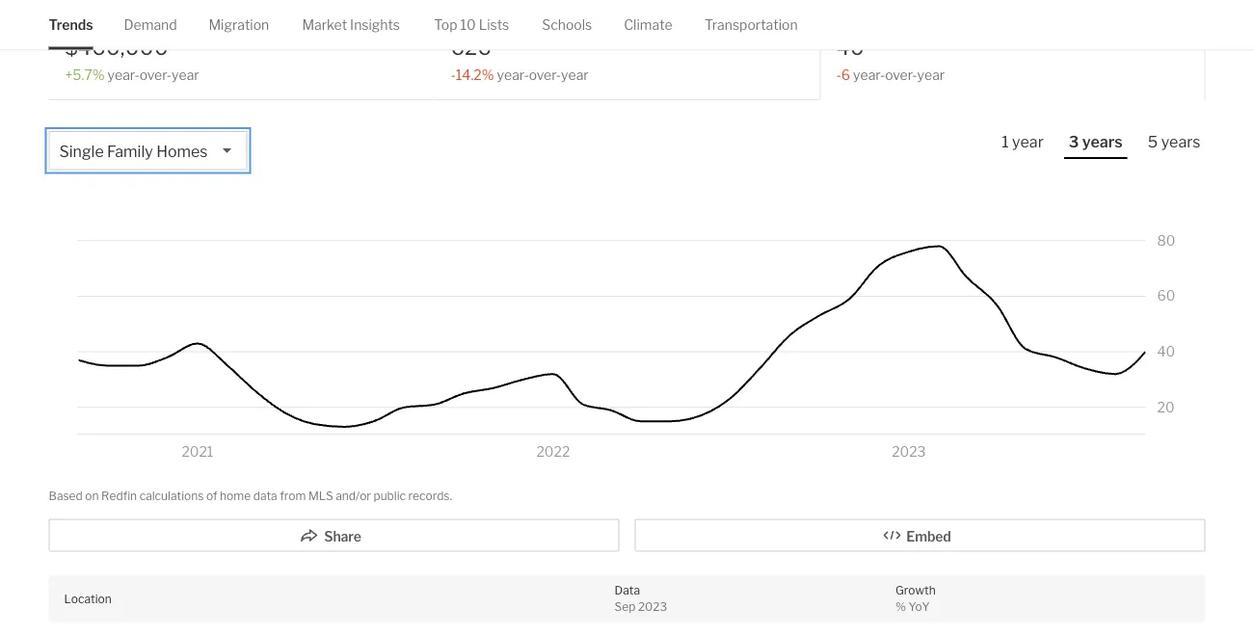 Task type: describe. For each thing, give the bounding box(es) containing it.
market insights
[[302, 16, 400, 33]]

schools link
[[542, 0, 592, 49]]

year inside median sale price $460,000 +5.7% year-over-year
[[172, 66, 199, 83]]

homes for family
[[156, 142, 208, 161]]

14.2%
[[456, 66, 494, 83]]

626
[[451, 34, 492, 60]]

data
[[615, 584, 640, 598]]

schools
[[542, 16, 592, 33]]

data sep 2023
[[615, 584, 668, 614]]

home
[[220, 489, 251, 503]]

calculations
[[139, 489, 204, 503]]

year inside 40 -6 year-over-year
[[918, 66, 945, 83]]

demand link
[[124, 0, 177, 49]]

year inside the # of homes sold 626 -14.2% year-over-year
[[561, 66, 589, 83]]

public
[[374, 489, 406, 503]]

10
[[461, 16, 476, 33]]

median sale price $460,000 +5.7% year-over-year
[[65, 11, 199, 83]]

single
[[59, 142, 104, 161]]

family
[[107, 142, 153, 161]]

lists
[[479, 16, 509, 33]]

3
[[1069, 132, 1079, 151]]

homes for of
[[478, 11, 523, 27]]

growth % yoy
[[896, 584, 936, 614]]

market
[[302, 16, 347, 33]]

on
[[85, 489, 99, 503]]

share
[[324, 528, 361, 545]]

embed button
[[635, 519, 1206, 552]]

location
[[64, 592, 112, 606]]

migration link
[[209, 0, 269, 49]]

5 years button
[[1144, 131, 1206, 157]]

top
[[434, 16, 458, 33]]

# of homes sold 626 -14.2% year-over-year
[[451, 11, 589, 83]]

from
[[280, 489, 306, 503]]

transportation
[[705, 16, 798, 33]]

redfin
[[101, 489, 137, 503]]

6
[[842, 66, 851, 83]]

over- inside median sale price $460,000 +5.7% year-over-year
[[140, 66, 172, 83]]



Task type: locate. For each thing, give the bounding box(es) containing it.
over- right 6
[[886, 66, 918, 83]]

0 horizontal spatial of
[[206, 489, 217, 503]]

1 horizontal spatial years
[[1162, 132, 1201, 151]]

1 horizontal spatial -
[[837, 66, 842, 83]]

climate link
[[624, 0, 673, 49]]

price
[[145, 11, 178, 27]]

years inside button
[[1162, 132, 1201, 151]]

data
[[253, 489, 277, 503]]

- inside the # of homes sold 626 -14.2% year-over-year
[[451, 66, 456, 83]]

1 horizontal spatial year-
[[497, 66, 529, 83]]

0 horizontal spatial years
[[1083, 132, 1123, 151]]

1 horizontal spatial over-
[[529, 66, 561, 83]]

year- right 14.2%
[[497, 66, 529, 83]]

demand
[[124, 16, 177, 33]]

2023
[[638, 600, 668, 614]]

over- inside the # of homes sold 626 -14.2% year-over-year
[[529, 66, 561, 83]]

0 vertical spatial homes
[[478, 11, 523, 27]]

of right #
[[462, 11, 475, 27]]

year- inside median sale price $460,000 +5.7% year-over-year
[[108, 66, 140, 83]]

1 over- from the left
[[140, 66, 172, 83]]

insights
[[350, 16, 400, 33]]

year- inside 40 -6 year-over-year
[[854, 66, 886, 83]]

yoy
[[909, 600, 930, 614]]

2 over- from the left
[[529, 66, 561, 83]]

homes right family at the left top
[[156, 142, 208, 161]]

over- down '$460,000'
[[140, 66, 172, 83]]

0 horizontal spatial homes
[[156, 142, 208, 161]]

year right 6
[[918, 66, 945, 83]]

trends link
[[49, 0, 93, 49]]

mls
[[308, 489, 333, 503]]

of left home
[[206, 489, 217, 503]]

years
[[1083, 132, 1123, 151], [1162, 132, 1201, 151]]

0 horizontal spatial over-
[[140, 66, 172, 83]]

transportation link
[[705, 0, 798, 49]]

over- down schools link
[[529, 66, 561, 83]]

- down 40
[[837, 66, 842, 83]]

homes right "10"
[[478, 11, 523, 27]]

2 horizontal spatial over-
[[886, 66, 918, 83]]

homes inside the # of homes sold 626 -14.2% year-over-year
[[478, 11, 523, 27]]

$460,000
[[65, 34, 169, 60]]

sale
[[115, 11, 142, 27]]

2 year- from the left
[[497, 66, 529, 83]]

years inside button
[[1083, 132, 1123, 151]]

year inside button
[[1013, 132, 1044, 151]]

over-
[[140, 66, 172, 83], [529, 66, 561, 83], [886, 66, 918, 83]]

sold
[[526, 11, 554, 27]]

of inside the # of homes sold 626 -14.2% year-over-year
[[462, 11, 475, 27]]

40
[[837, 34, 865, 60]]

0 horizontal spatial year-
[[108, 66, 140, 83]]

2 years from the left
[[1162, 132, 1201, 151]]

year- down '$460,000'
[[108, 66, 140, 83]]

over- inside 40 -6 year-over-year
[[886, 66, 918, 83]]

year- right 6
[[854, 66, 886, 83]]

trends
[[49, 16, 93, 33]]

0 horizontal spatial -
[[451, 66, 456, 83]]

1 year
[[1002, 132, 1044, 151]]

year
[[172, 66, 199, 83], [561, 66, 589, 83], [918, 66, 945, 83], [1013, 132, 1044, 151]]

0 vertical spatial of
[[462, 11, 475, 27]]

+5.7%
[[65, 66, 105, 83]]

median
[[65, 11, 112, 27]]

market insights link
[[302, 0, 400, 49]]

and/or
[[336, 489, 371, 503]]

years for 3 years
[[1083, 132, 1123, 151]]

top 10 lists
[[434, 16, 509, 33]]

5 years
[[1148, 132, 1201, 151]]

embed
[[907, 528, 952, 545]]

years for 5 years
[[1162, 132, 1201, 151]]

homes
[[478, 11, 523, 27], [156, 142, 208, 161]]

1
[[1002, 132, 1009, 151]]

records.
[[409, 489, 452, 503]]

growth
[[896, 584, 936, 598]]

year-
[[108, 66, 140, 83], [497, 66, 529, 83], [854, 66, 886, 83]]

climate
[[624, 16, 673, 33]]

1 vertical spatial homes
[[156, 142, 208, 161]]

sep
[[615, 600, 636, 614]]

years right 5
[[1162, 132, 1201, 151]]

40 -6 year-over-year
[[837, 34, 945, 83]]

1 years from the left
[[1083, 132, 1123, 151]]

year down price
[[172, 66, 199, 83]]

3 years
[[1069, 132, 1123, 151]]

share button
[[49, 519, 620, 552]]

1 year button
[[997, 131, 1049, 157]]

3 year- from the left
[[854, 66, 886, 83]]

based on redfin calculations of home data from mls and/or public records.
[[49, 489, 452, 503]]

year right the 1
[[1013, 132, 1044, 151]]

%
[[896, 600, 907, 614]]

1 - from the left
[[451, 66, 456, 83]]

years right the 3
[[1083, 132, 1123, 151]]

based
[[49, 489, 83, 503]]

year down schools link
[[561, 66, 589, 83]]

- inside 40 -6 year-over-year
[[837, 66, 842, 83]]

top 10 lists link
[[434, 0, 509, 49]]

- down 626
[[451, 66, 456, 83]]

-
[[451, 66, 456, 83], [837, 66, 842, 83]]

1 vertical spatial of
[[206, 489, 217, 503]]

5
[[1148, 132, 1158, 151]]

single family homes
[[59, 142, 208, 161]]

1 year- from the left
[[108, 66, 140, 83]]

3 years button
[[1064, 131, 1128, 159]]

#
[[451, 11, 459, 27]]

3 over- from the left
[[886, 66, 918, 83]]

of
[[462, 11, 475, 27], [206, 489, 217, 503]]

year- inside the # of homes sold 626 -14.2% year-over-year
[[497, 66, 529, 83]]

2 horizontal spatial year-
[[854, 66, 886, 83]]

2 - from the left
[[837, 66, 842, 83]]

1 horizontal spatial of
[[462, 11, 475, 27]]

1 horizontal spatial homes
[[478, 11, 523, 27]]

migration
[[209, 16, 269, 33]]



Task type: vqa. For each thing, say whether or not it's contained in the screenshot.
2nd Years from the right
yes



